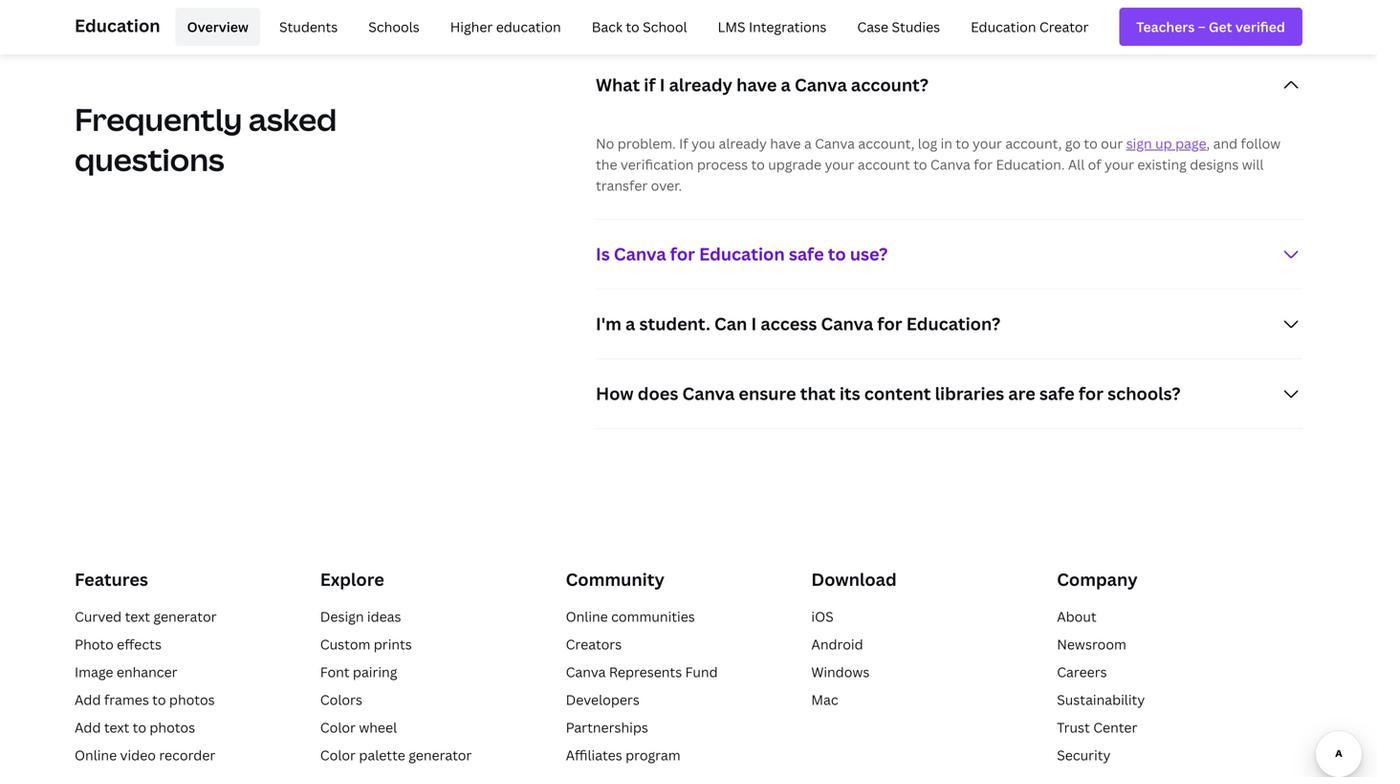 Task type: describe. For each thing, give the bounding box(es) containing it.
education creator
[[971, 18, 1089, 36]]

is canva for education safe to use?
[[596, 242, 888, 266]]

mac link
[[811, 691, 839, 709]]

its
[[840, 382, 860, 406]]

ensure
[[739, 382, 796, 406]]

,
[[1207, 134, 1210, 153]]

available
[[744, 0, 801, 4]]

to down log at the top right of the page
[[914, 155, 927, 174]]

canva represents fund link
[[566, 663, 718, 681]]

to right go
[[1084, 134, 1098, 153]]

of
[[1088, 155, 1102, 174]]

1 account, from the left
[[858, 134, 915, 153]]

students,
[[1123, 0, 1183, 4]]

newsroom
[[1057, 635, 1127, 654]]

over.
[[651, 176, 682, 195]]

ios android windows mac
[[811, 608, 870, 709]]

download
[[811, 568, 897, 592]]

design ideas custom prints font pairing colors color wheel color palette generator
[[320, 608, 472, 765]]

(primary
[[855, 0, 910, 4]]

can
[[715, 312, 747, 336]]

process
[[697, 155, 748, 174]]

no
[[596, 134, 614, 153]]

schools link
[[357, 8, 431, 46]]

represents
[[609, 663, 682, 681]]

about link
[[1057, 608, 1097, 626]]

have inside what if i already have a canva account? dropdown button
[[737, 73, 777, 97]]

use?
[[850, 242, 888, 266]]

photo
[[75, 635, 114, 654]]

schools
[[369, 18, 420, 36]]

for left k-
[[804, 0, 823, 4]]

palette
[[359, 746, 405, 765]]

0 vertical spatial photos
[[169, 691, 215, 709]]

to right in on the right top
[[956, 134, 970, 153]]

student.
[[639, 312, 711, 336]]

careers
[[1057, 663, 1107, 681]]

and up full
[[914, 0, 938, 4]]

i'm a student. can i access canva for education? button
[[596, 290, 1303, 359]]

company
[[1057, 568, 1138, 592]]

the
[[596, 155, 617, 174]]

curved
[[75, 608, 122, 626]]

1 horizontal spatial your
[[973, 134, 1002, 153]]

features
[[75, 568, 148, 592]]

trust center link
[[1057, 719, 1138, 737]]

1 vertical spatial text
[[104, 719, 129, 737]]

libraries
[[935, 382, 1005, 406]]

educators,
[[1017, 0, 1085, 4]]

how does canva ensure that its content libraries are safe for schools? button
[[596, 360, 1303, 428]]

in
[[941, 134, 953, 153]]

explore
[[320, 568, 384, 592]]

canva inside online communities creators canva represents fund developers partnerships affiliates program
[[566, 663, 606, 681]]

go
[[1065, 134, 1081, 153]]

case studies
[[857, 18, 940, 36]]

education creator link
[[960, 8, 1100, 46]]

2 add from the top
[[75, 719, 101, 737]]

canva inside canva for education is available for k-12 (primary and secondary) educators, their students, and qualified school districts and institutions. check out our full
[[596, 0, 636, 4]]

ios
[[811, 608, 834, 626]]

colors link
[[320, 691, 362, 709]]

mac
[[811, 691, 839, 709]]

i'm a student. can i access canva for education?
[[596, 312, 1001, 336]]

lms integrations link
[[706, 8, 838, 46]]

back to school link
[[580, 8, 699, 46]]

overview link
[[176, 8, 260, 46]]

creators link
[[566, 635, 622, 654]]

1 add from the top
[[75, 691, 101, 709]]

to inside menu bar
[[626, 18, 640, 36]]

creator
[[1040, 18, 1089, 36]]

12
[[838, 0, 852, 4]]

out
[[849, 7, 871, 25]]

if
[[644, 73, 656, 97]]

school
[[643, 18, 687, 36]]

photo effects link
[[75, 635, 162, 654]]

for up districts
[[639, 0, 658, 4]]

guidelines.
[[986, 7, 1055, 25]]

to down enhancer on the left
[[152, 691, 166, 709]]

higher
[[450, 18, 493, 36]]

for inside ", and follow the verification process to upgrade your account to canva for education. all of your existing designs will transfer over."
[[974, 155, 993, 174]]

video
[[120, 746, 156, 765]]

program
[[626, 746, 681, 765]]

2 color from the top
[[320, 746, 356, 765]]

how does canva ensure that its content libraries are safe for schools?
[[596, 382, 1181, 406]]

careers link
[[1057, 663, 1107, 681]]

districts
[[642, 7, 695, 25]]

about
[[1057, 608, 1097, 626]]

all
[[1068, 155, 1085, 174]]

font pairing link
[[320, 663, 397, 681]]

effects
[[117, 635, 162, 654]]

to up video
[[133, 719, 146, 737]]

upgrade
[[768, 155, 822, 174]]

account
[[858, 155, 910, 174]]

design
[[320, 608, 364, 626]]

2 account, from the left
[[1006, 134, 1062, 153]]

account?
[[851, 73, 929, 97]]

canva inside 'dropdown button'
[[682, 382, 735, 406]]

their
[[1089, 0, 1119, 4]]

to right process
[[751, 155, 765, 174]]

windows
[[811, 663, 870, 681]]

generator inside design ideas custom prints font pairing colors color wheel color palette generator
[[409, 746, 472, 765]]

and up teachers – get verified image
[[1186, 0, 1211, 4]]

image
[[75, 663, 113, 681]]

transfer
[[596, 176, 648, 195]]

page
[[1176, 134, 1207, 153]]

students link
[[268, 8, 349, 46]]

check
[[806, 7, 846, 25]]

color palette generator link
[[320, 746, 472, 765]]

is
[[596, 242, 610, 266]]

secondary)
[[941, 0, 1013, 4]]

about newsroom careers sustainability trust center security
[[1057, 608, 1145, 765]]



Task type: locate. For each thing, give the bounding box(es) containing it.
0 vertical spatial have
[[737, 73, 777, 97]]

a down integrations
[[781, 73, 791, 97]]

education?
[[906, 312, 1001, 336]]

education inside education creator link
[[971, 18, 1036, 36]]

no problem. if you already have a canva account, log in to your account, go to our sign up page
[[596, 134, 1207, 153]]

asked
[[249, 99, 337, 140]]

canva for education is available for k-12 (primary and secondary) educators, their students, and qualified school districts and institutions. check out our full
[[596, 0, 1270, 25]]

ideas
[[367, 608, 401, 626]]

, and follow the verification process to upgrade your account to canva for education. all of your existing designs will transfer over.
[[596, 134, 1281, 195]]

fund
[[685, 663, 718, 681]]

for left education?
[[878, 312, 903, 336]]

add text to photos link
[[75, 719, 195, 737]]

1 vertical spatial safe
[[1040, 382, 1075, 406]]

pairing
[[353, 663, 397, 681]]

text up the effects on the left of page
[[125, 608, 150, 626]]

our up of
[[1101, 134, 1123, 153]]

education inside "is canva for education safe to use?" dropdown button
[[699, 242, 785, 266]]

and right ,
[[1213, 134, 1238, 153]]

add
[[75, 691, 101, 709], [75, 719, 101, 737]]

0 horizontal spatial a
[[626, 312, 635, 336]]

color down colors
[[320, 719, 356, 737]]

0 vertical spatial already
[[669, 73, 733, 97]]

k-
[[826, 0, 838, 4]]

already right if
[[669, 73, 733, 97]]

a up upgrade
[[804, 134, 812, 153]]

have down lms integrations "link" at top
[[737, 73, 777, 97]]

0 vertical spatial safe
[[789, 242, 824, 266]]

security link
[[1057, 746, 1111, 765]]

2 vertical spatial a
[[626, 312, 635, 336]]

case
[[857, 18, 889, 36]]

online inside curved text generator photo effects image enhancer add frames to photos add text to photos online video recorder
[[75, 746, 117, 765]]

case studies link
[[846, 8, 952, 46]]

color
[[320, 719, 356, 737], [320, 746, 356, 765]]

verification
[[621, 155, 694, 174]]

and
[[914, 0, 938, 4], [1186, 0, 1211, 4], [698, 7, 723, 25], [1213, 134, 1238, 153]]

online up creators
[[566, 608, 608, 626]]

safe left use?
[[789, 242, 824, 266]]

photos down enhancer on the left
[[169, 691, 215, 709]]

for inside 'dropdown button'
[[1079, 382, 1104, 406]]

trust
[[1057, 719, 1090, 737]]

log
[[918, 134, 938, 153]]

education inside canva for education is available for k-12 (primary and secondary) educators, their students, and qualified school districts and institutions. check out our full
[[661, 0, 727, 4]]

2 horizontal spatial your
[[1105, 155, 1134, 174]]

and right districts
[[698, 7, 723, 25]]

0 horizontal spatial generator
[[153, 608, 217, 626]]

canva down creators 'link'
[[566, 663, 606, 681]]

account, up the 'education.'
[[1006, 134, 1062, 153]]

photos
[[169, 691, 215, 709], [150, 719, 195, 737]]

to inside dropdown button
[[828, 242, 846, 266]]

1 horizontal spatial our
[[1101, 134, 1123, 153]]

a inside dropdown button
[[781, 73, 791, 97]]

your right in on the right top
[[973, 134, 1002, 153]]

for
[[639, 0, 658, 4], [804, 0, 823, 4], [974, 155, 993, 174], [670, 242, 695, 266], [878, 312, 903, 336], [1079, 382, 1104, 406]]

i inside dropdown button
[[751, 312, 757, 336]]

content
[[864, 382, 931, 406]]

online communities creators canva represents fund developers partnerships affiliates program
[[566, 608, 718, 765]]

0 vertical spatial our
[[874, 7, 896, 25]]

existing
[[1138, 155, 1187, 174]]

0 vertical spatial color
[[320, 719, 356, 737]]

your left account at the right of page
[[825, 155, 855, 174]]

2 horizontal spatial a
[[804, 134, 812, 153]]

1 horizontal spatial account,
[[1006, 134, 1062, 153]]

how
[[596, 382, 634, 406]]

our down (primary
[[874, 7, 896, 25]]

what
[[596, 73, 640, 97]]

0 horizontal spatial safe
[[789, 242, 824, 266]]

your right of
[[1105, 155, 1134, 174]]

online left video
[[75, 746, 117, 765]]

curved text generator photo effects image enhancer add frames to photos add text to photos online video recorder
[[75, 608, 217, 765]]

safe inside "is canva for education safe to use?" dropdown button
[[789, 242, 824, 266]]

windows link
[[811, 663, 870, 681]]

i inside dropdown button
[[660, 73, 665, 97]]

1 vertical spatial photos
[[150, 719, 195, 737]]

frames
[[104, 691, 149, 709]]

1 horizontal spatial a
[[781, 73, 791, 97]]

canva right is
[[614, 242, 666, 266]]

1 vertical spatial our
[[1101, 134, 1123, 153]]

education element
[[75, 0, 1303, 54]]

already up process
[[719, 134, 767, 153]]

canva
[[596, 0, 636, 4], [795, 73, 847, 97], [815, 134, 855, 153], [931, 155, 971, 174], [614, 242, 666, 266], [821, 312, 874, 336], [682, 382, 735, 406], [566, 663, 606, 681]]

generator right palette on the left of the page
[[409, 746, 472, 765]]

for left the 'education.'
[[974, 155, 993, 174]]

sustainability
[[1057, 691, 1145, 709]]

0 horizontal spatial account,
[[858, 134, 915, 153]]

1 vertical spatial online
[[75, 746, 117, 765]]

to right back on the top left of the page
[[626, 18, 640, 36]]

already
[[669, 73, 733, 97], [719, 134, 767, 153]]

0 vertical spatial online
[[566, 608, 608, 626]]

safe inside how does canva ensure that its content libraries are safe for schools? 'dropdown button'
[[1040, 382, 1075, 406]]

i
[[660, 73, 665, 97], [751, 312, 757, 336]]

i'm
[[596, 312, 622, 336]]

i right if
[[660, 73, 665, 97]]

canva inside ", and follow the verification process to upgrade your account to canva for education. all of your existing designs will transfer over."
[[931, 155, 971, 174]]

0 vertical spatial text
[[125, 608, 150, 626]]

our inside canva for education is available for k-12 (primary and secondary) educators, their students, and qualified school districts and institutions. check out our full
[[874, 7, 896, 25]]

already inside dropdown button
[[669, 73, 733, 97]]

back to school
[[592, 18, 687, 36]]

for inside dropdown button
[[878, 312, 903, 336]]

photos up "recorder"
[[150, 719, 195, 737]]

1 horizontal spatial safe
[[1040, 382, 1075, 406]]

online video recorder link
[[75, 746, 216, 765]]

1 vertical spatial add
[[75, 719, 101, 737]]

1 horizontal spatial generator
[[409, 746, 472, 765]]

schools?
[[1108, 382, 1181, 406]]

have up upgrade
[[770, 134, 801, 153]]

for up student.
[[670, 242, 695, 266]]

color down color wheel link on the left of the page
[[320, 746, 356, 765]]

sign up page link
[[1126, 134, 1207, 153]]

add frames to photos link
[[75, 691, 215, 709]]

0 horizontal spatial i
[[660, 73, 665, 97]]

canva up school
[[596, 0, 636, 4]]

to left use?
[[828, 242, 846, 266]]

generator inside curved text generator photo effects image enhancer add frames to photos add text to photos online video recorder
[[153, 608, 217, 626]]

1 vertical spatial generator
[[409, 746, 472, 765]]

0 vertical spatial i
[[660, 73, 665, 97]]

for inside dropdown button
[[670, 242, 695, 266]]

canva up upgrade
[[815, 134, 855, 153]]

teachers – get verified image
[[1137, 17, 1286, 37]]

prints
[[374, 635, 412, 654]]

canva inside dropdown button
[[821, 312, 874, 336]]

education.
[[996, 155, 1065, 174]]

curved text generator link
[[75, 608, 217, 626]]

0 horizontal spatial online
[[75, 746, 117, 765]]

follow
[[1241, 134, 1281, 153]]

canva down in on the right top
[[931, 155, 971, 174]]

1 color from the top
[[320, 719, 356, 737]]

canva right does
[[682, 382, 735, 406]]

1 vertical spatial have
[[770, 134, 801, 153]]

overview
[[187, 18, 249, 36]]

1 vertical spatial a
[[804, 134, 812, 153]]

for left schools?
[[1079, 382, 1104, 406]]

creators
[[566, 635, 622, 654]]

1 vertical spatial color
[[320, 746, 356, 765]]

a inside dropdown button
[[626, 312, 635, 336]]

canva down integrations
[[795, 73, 847, 97]]

a right i'm
[[626, 312, 635, 336]]

text down frames
[[104, 719, 129, 737]]

custom prints link
[[320, 635, 412, 654]]

lms
[[718, 18, 746, 36]]

0 horizontal spatial our
[[874, 7, 896, 25]]

what if i already have a canva account? button
[[596, 51, 1303, 120]]

generator
[[153, 608, 217, 626], [409, 746, 472, 765]]

sign
[[1126, 134, 1152, 153]]

school
[[596, 7, 639, 25]]

recorder
[[159, 746, 216, 765]]

1 vertical spatial i
[[751, 312, 757, 336]]

0 vertical spatial a
[[781, 73, 791, 97]]

generator up the effects on the left of page
[[153, 608, 217, 626]]

menu bar inside education element
[[168, 8, 1100, 46]]

access
[[761, 312, 817, 336]]

color wheel link
[[320, 719, 397, 737]]

integrations
[[749, 18, 827, 36]]

online inside online communities creators canva represents fund developers partnerships affiliates program
[[566, 608, 608, 626]]

1 horizontal spatial online
[[566, 608, 608, 626]]

menu bar containing overview
[[168, 8, 1100, 46]]

higher education link
[[439, 8, 573, 46]]

1 horizontal spatial i
[[751, 312, 757, 336]]

safe right are
[[1040, 382, 1075, 406]]

account,
[[858, 134, 915, 153], [1006, 134, 1062, 153]]

back
[[592, 18, 623, 36]]

canva right access
[[821, 312, 874, 336]]

does
[[638, 382, 679, 406]]

eligibility guidelines. link
[[924, 7, 1055, 25]]

eligibility
[[924, 7, 983, 25]]

1 vertical spatial already
[[719, 134, 767, 153]]

if
[[679, 134, 688, 153]]

colors
[[320, 691, 362, 709]]

a
[[781, 73, 791, 97], [804, 134, 812, 153], [626, 312, 635, 336]]

0 vertical spatial generator
[[153, 608, 217, 626]]

i right can
[[751, 312, 757, 336]]

partnerships link
[[566, 719, 648, 737]]

and inside ", and follow the verification process to upgrade your account to canva for education. all of your existing designs will transfer over."
[[1213, 134, 1238, 153]]

0 vertical spatial add
[[75, 691, 101, 709]]

our
[[874, 7, 896, 25], [1101, 134, 1123, 153]]

account, up account at the right of page
[[858, 134, 915, 153]]

0 horizontal spatial your
[[825, 155, 855, 174]]

frequently
[[75, 99, 242, 140]]

affiliates
[[566, 746, 622, 765]]

online
[[566, 608, 608, 626], [75, 746, 117, 765]]

community
[[566, 568, 665, 592]]

menu bar
[[168, 8, 1100, 46]]

affiliates program link
[[566, 746, 681, 765]]

that
[[800, 382, 836, 406]]



Task type: vqa. For each thing, say whether or not it's contained in the screenshot.
the All
yes



